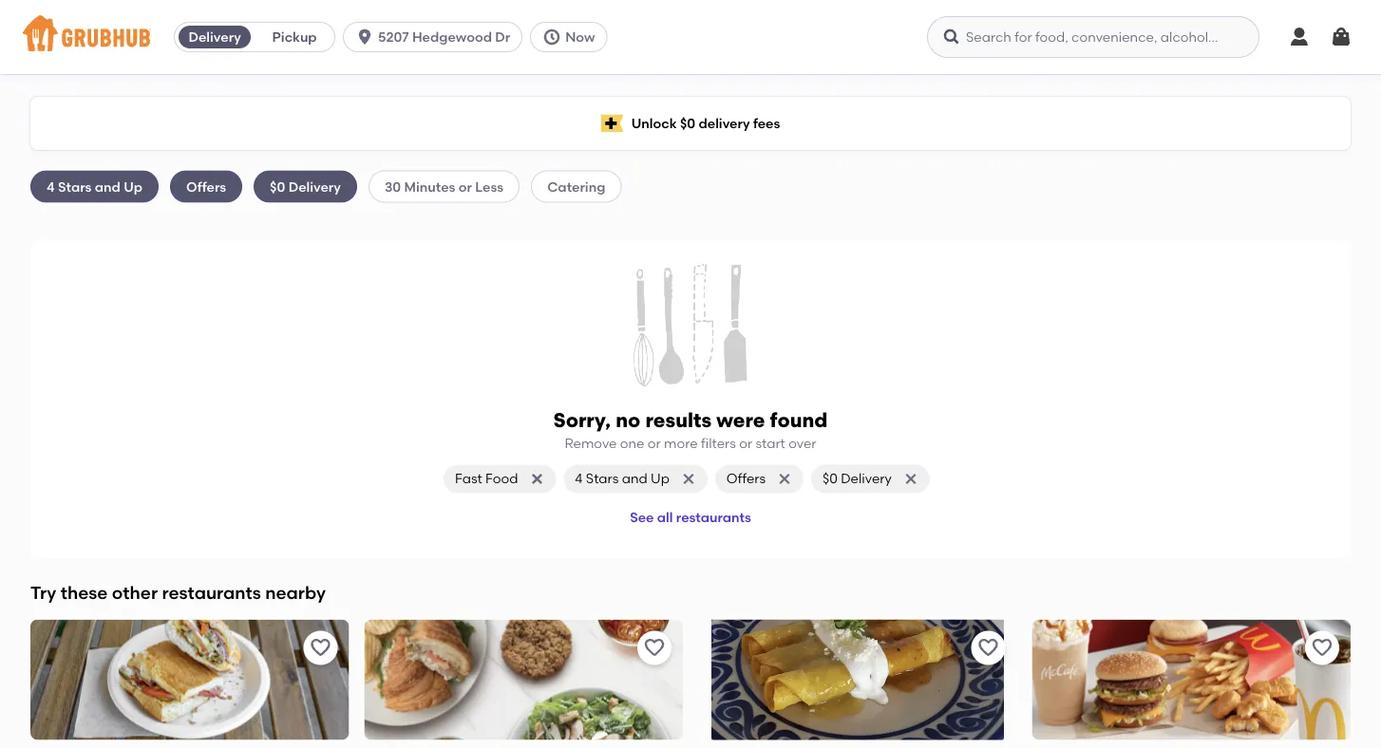 Task type: vqa. For each thing, say whether or not it's contained in the screenshot.
Donatos Pizza's 25–40 min
no



Task type: locate. For each thing, give the bounding box(es) containing it.
1 horizontal spatial 4 stars and up
[[575, 471, 669, 487]]

delivery button
[[175, 22, 255, 52]]

svg image inside 'now' button
[[543, 28, 562, 47]]

1 vertical spatial up
[[651, 471, 669, 487]]

save this restaurant button for mcdonald's logo
[[1305, 631, 1339, 665]]

fast food
[[455, 471, 518, 487]]

save this restaurant button for la madeleine logo
[[637, 631, 672, 665]]

2 svg image from the left
[[942, 28, 961, 47]]

1 vertical spatial offers
[[726, 471, 766, 487]]

1 horizontal spatial svg image
[[942, 28, 961, 47]]

start
[[756, 436, 785, 452]]

30
[[385, 178, 401, 195]]

1 save this restaurant button from the left
[[303, 631, 338, 665]]

fees
[[753, 115, 780, 131]]

save this restaurant image
[[977, 637, 1000, 660], [1311, 637, 1334, 660]]

1 vertical spatial and
[[622, 471, 647, 487]]

0 horizontal spatial save this restaurant image
[[309, 637, 332, 660]]

$0 delivery left 30
[[270, 178, 341, 195]]

0 vertical spatial $0
[[680, 115, 695, 131]]

restaurants right all
[[676, 510, 751, 526]]

delivery
[[699, 115, 750, 131]]

or
[[459, 178, 472, 195], [648, 436, 661, 452], [739, 436, 752, 452]]

1 horizontal spatial delivery
[[288, 178, 341, 195]]

4 stars and up inside button
[[575, 471, 669, 487]]

0 horizontal spatial up
[[124, 178, 143, 195]]

$0 inside button
[[823, 471, 838, 487]]

0 horizontal spatial restaurants
[[162, 582, 261, 603]]

2 horizontal spatial delivery
[[841, 471, 892, 487]]

0 vertical spatial stars
[[58, 178, 92, 195]]

2 horizontal spatial or
[[739, 436, 752, 452]]

save this restaurant image for mcdonald's logo's 'save this restaurant' button
[[1311, 637, 1334, 660]]

svg image inside the 5207 hedgewood dr button
[[355, 28, 374, 47]]

offers
[[186, 178, 226, 195], [726, 471, 766, 487]]

food
[[485, 471, 518, 487]]

0 horizontal spatial 4 stars and up
[[47, 178, 143, 195]]

4 save this restaurant button from the left
[[1305, 631, 1339, 665]]

save this restaurant image for 'save this restaurant' button related to papalote taco house logo
[[977, 637, 1000, 660]]

save this restaurant image
[[309, 637, 332, 660], [643, 637, 666, 660]]

1 horizontal spatial save this restaurant image
[[1311, 637, 1334, 660]]

up
[[124, 178, 143, 195], [651, 471, 669, 487]]

1 horizontal spatial offers
[[726, 471, 766, 487]]

save this restaurant image for 'save this restaurant' button related to la madeleine logo
[[643, 637, 666, 660]]

dr
[[495, 29, 510, 45]]

0 horizontal spatial stars
[[58, 178, 92, 195]]

$0 delivery button
[[811, 465, 930, 493]]

0 vertical spatial up
[[124, 178, 143, 195]]

stars inside button
[[586, 471, 619, 487]]

stars
[[58, 178, 92, 195], [586, 471, 619, 487]]

1 svg image from the left
[[543, 28, 562, 47]]

0 vertical spatial $0 delivery
[[270, 178, 341, 195]]

svg image
[[1288, 26, 1311, 48], [1330, 26, 1353, 48], [355, 28, 374, 47], [529, 471, 545, 487], [681, 471, 696, 487], [777, 471, 792, 487], [903, 471, 918, 487]]

0 vertical spatial restaurants
[[676, 510, 751, 526]]

no
[[616, 409, 641, 433]]

2 vertical spatial delivery
[[841, 471, 892, 487]]

2 save this restaurant button from the left
[[637, 631, 672, 665]]

save this restaurant button
[[303, 631, 338, 665], [637, 631, 672, 665], [971, 631, 1005, 665], [1305, 631, 1339, 665]]

2 horizontal spatial $0
[[823, 471, 838, 487]]

1 horizontal spatial restaurants
[[676, 510, 751, 526]]

0 horizontal spatial 4
[[47, 178, 55, 195]]

one
[[620, 436, 644, 452]]

pickup button
[[255, 22, 334, 52]]

snarf's sandwiches logo image
[[30, 620, 349, 740]]

1 horizontal spatial save this restaurant image
[[643, 637, 666, 660]]

3 save this restaurant button from the left
[[971, 631, 1005, 665]]

1 horizontal spatial stars
[[586, 471, 619, 487]]

save this restaurant button for "snarf's sandwiches logo" at left
[[303, 631, 338, 665]]

svg image inside offers button
[[777, 471, 792, 487]]

4 stars and up button
[[564, 465, 707, 493]]

$0 delivery down found
[[823, 471, 892, 487]]

0 horizontal spatial $0
[[270, 178, 285, 195]]

try these other restaurants nearby
[[30, 582, 326, 603]]

hedgewood
[[412, 29, 492, 45]]

or left the less
[[459, 178, 472, 195]]

1 vertical spatial restaurants
[[162, 582, 261, 603]]

or right one on the left of the page
[[648, 436, 661, 452]]

2 vertical spatial $0
[[823, 471, 838, 487]]

0 horizontal spatial save this restaurant image
[[977, 637, 1000, 660]]

1 horizontal spatial and
[[622, 471, 647, 487]]

0 vertical spatial 4 stars and up
[[47, 178, 143, 195]]

svg image inside "fast food" 'button'
[[529, 471, 545, 487]]

0 vertical spatial delivery
[[189, 29, 241, 45]]

4 stars and up
[[47, 178, 143, 195], [575, 471, 669, 487]]

restaurants right other
[[162, 582, 261, 603]]

0 horizontal spatial delivery
[[189, 29, 241, 45]]

0 horizontal spatial and
[[95, 178, 120, 195]]

svg image inside $0 delivery button
[[903, 471, 918, 487]]

no results image
[[634, 264, 748, 387]]

over
[[789, 436, 816, 452]]

1 save this restaurant image from the left
[[977, 637, 1000, 660]]

more
[[664, 436, 698, 452]]

4
[[47, 178, 55, 195], [575, 471, 583, 487]]

restaurants inside button
[[676, 510, 751, 526]]

1 vertical spatial $0
[[270, 178, 285, 195]]

grubhub plus flag logo image
[[601, 114, 624, 133]]

and
[[95, 178, 120, 195], [622, 471, 647, 487]]

0 horizontal spatial offers
[[186, 178, 226, 195]]

2 save this restaurant image from the left
[[1311, 637, 1334, 660]]

$0 delivery
[[270, 178, 341, 195], [823, 471, 892, 487]]

1 horizontal spatial $0 delivery
[[823, 471, 892, 487]]

1 vertical spatial $0 delivery
[[823, 471, 892, 487]]

1 vertical spatial stars
[[586, 471, 619, 487]]

30 minutes or less
[[385, 178, 504, 195]]

1 horizontal spatial up
[[651, 471, 669, 487]]

svg image
[[543, 28, 562, 47], [942, 28, 961, 47]]

remove
[[565, 436, 617, 452]]

0 vertical spatial 4
[[47, 178, 55, 195]]

or down were
[[739, 436, 752, 452]]

delivery
[[189, 29, 241, 45], [288, 178, 341, 195], [841, 471, 892, 487]]

2 save this restaurant image from the left
[[643, 637, 666, 660]]

papalote taco house logo image
[[711, 620, 1004, 740]]

0 horizontal spatial svg image
[[543, 28, 562, 47]]

$0
[[680, 115, 695, 131], [270, 178, 285, 195], [823, 471, 838, 487]]

1 vertical spatial 4
[[575, 471, 583, 487]]

offers button
[[715, 465, 804, 493]]

1 save this restaurant image from the left
[[309, 637, 332, 660]]

1 horizontal spatial 4
[[575, 471, 583, 487]]

fast
[[455, 471, 482, 487]]

1 vertical spatial 4 stars and up
[[575, 471, 669, 487]]

other
[[112, 582, 158, 603]]

restaurants
[[676, 510, 751, 526], [162, 582, 261, 603]]

and inside 4 stars and up button
[[622, 471, 647, 487]]



Task type: describe. For each thing, give the bounding box(es) containing it.
now button
[[530, 22, 615, 52]]

save this restaurant button for papalote taco house logo
[[971, 631, 1005, 665]]

minutes
[[404, 178, 455, 195]]

filters
[[701, 436, 736, 452]]

$0 delivery inside $0 delivery button
[[823, 471, 892, 487]]

la madeleine logo image
[[364, 620, 683, 740]]

up inside button
[[651, 471, 669, 487]]

sorry, no results were found remove one or more filters or start over
[[553, 409, 828, 452]]

0 horizontal spatial or
[[459, 178, 472, 195]]

4 inside button
[[575, 471, 583, 487]]

fast food button
[[444, 465, 556, 493]]

all
[[657, 510, 673, 526]]

less
[[475, 178, 504, 195]]

sorry,
[[553, 409, 611, 433]]

unlock
[[631, 115, 677, 131]]

now
[[565, 29, 595, 45]]

5207
[[378, 29, 409, 45]]

nearby
[[265, 582, 326, 603]]

these
[[61, 582, 108, 603]]

Search for food, convenience, alcohol... search field
[[927, 16, 1260, 58]]

0 horizontal spatial $0 delivery
[[270, 178, 341, 195]]

see
[[630, 510, 654, 526]]

5207 hedgewood dr
[[378, 29, 510, 45]]

save this restaurant image for 'save this restaurant' button related to "snarf's sandwiches logo" at left
[[309, 637, 332, 660]]

0 vertical spatial offers
[[186, 178, 226, 195]]

results
[[645, 409, 712, 433]]

found
[[770, 409, 828, 433]]

1 horizontal spatial $0
[[680, 115, 695, 131]]

catering
[[547, 178, 605, 195]]

1 vertical spatial delivery
[[288, 178, 341, 195]]

see all restaurants button
[[622, 501, 759, 535]]

see all restaurants
[[630, 510, 751, 526]]

1 horizontal spatial or
[[648, 436, 661, 452]]

5207 hedgewood dr button
[[343, 22, 530, 52]]

try
[[30, 582, 56, 603]]

svg image inside 4 stars and up button
[[681, 471, 696, 487]]

offers inside button
[[726, 471, 766, 487]]

pickup
[[272, 29, 317, 45]]

delivery inside button
[[841, 471, 892, 487]]

unlock $0 delivery fees
[[631, 115, 780, 131]]

were
[[716, 409, 765, 433]]

0 vertical spatial and
[[95, 178, 120, 195]]

main navigation navigation
[[0, 0, 1381, 74]]

mcdonald's logo image
[[1032, 620, 1351, 740]]

delivery inside button
[[189, 29, 241, 45]]



